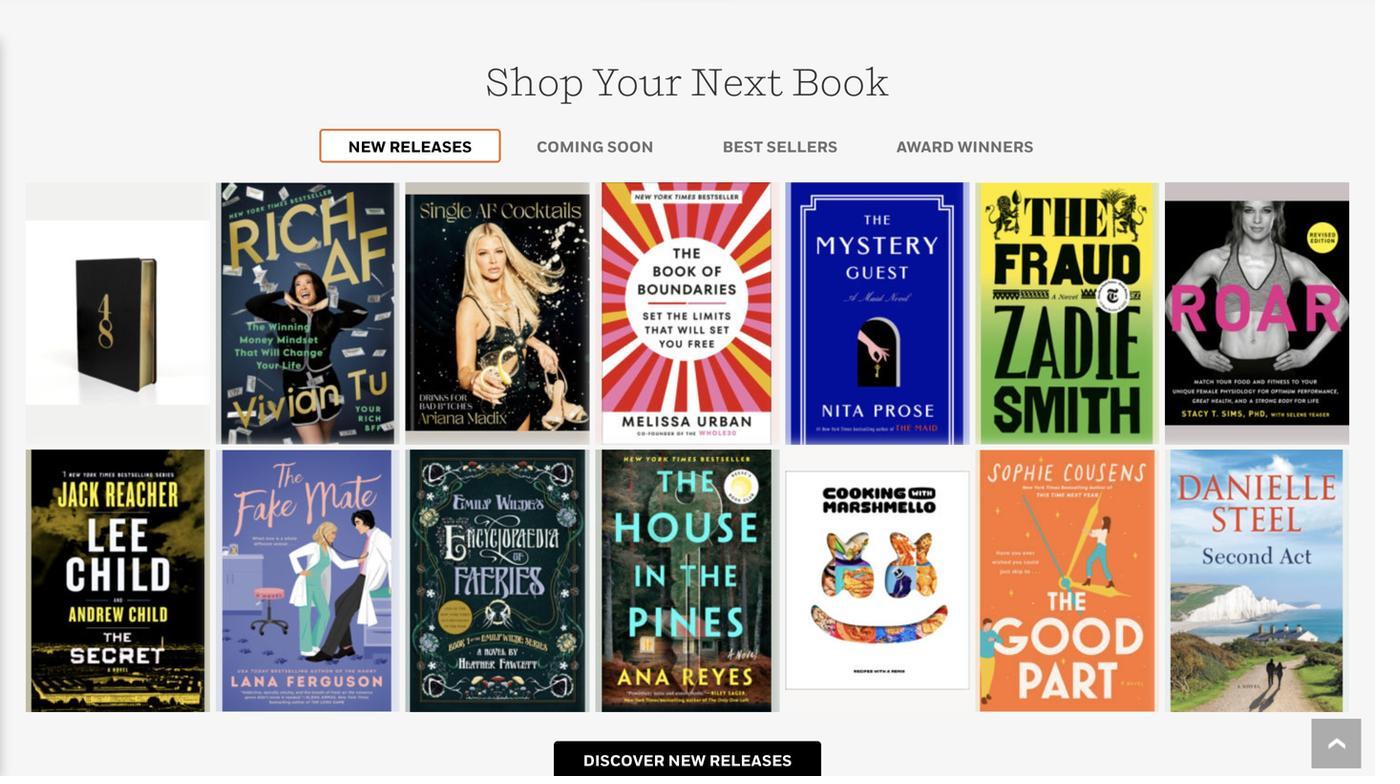Task type: vqa. For each thing, say whether or not it's contained in the screenshot.
the only inside the crownpublicity@randomhouse.com e-mail only
no



Task type: locate. For each thing, give the bounding box(es) containing it.
coming
[[537, 137, 604, 156]]

discover new releases
[[583, 752, 792, 770]]

best sellers
[[723, 137, 838, 156]]

new
[[668, 752, 706, 770]]

new
[[348, 137, 386, 156]]

shop your next book
[[486, 58, 890, 104]]

best sellers link
[[690, 131, 871, 161]]

next
[[690, 58, 784, 104]]

award winners link
[[875, 131, 1056, 161]]

releases
[[710, 752, 792, 770]]



Task type: describe. For each thing, give the bounding box(es) containing it.
your
[[592, 58, 683, 104]]

discover new releases link
[[554, 742, 822, 777]]

winners
[[958, 137, 1034, 156]]

sellers
[[767, 137, 838, 156]]

book
[[792, 58, 890, 104]]

shop
[[486, 58, 584, 104]]

releases
[[389, 137, 472, 156]]

discover
[[583, 752, 665, 770]]

new releases
[[348, 137, 472, 156]]

best
[[723, 137, 763, 156]]

award
[[897, 137, 955, 156]]

coming soon
[[537, 137, 654, 156]]

coming soon link
[[505, 131, 686, 161]]

soon
[[608, 137, 654, 156]]

award winners
[[897, 137, 1034, 156]]

new releases link
[[319, 129, 501, 163]]



